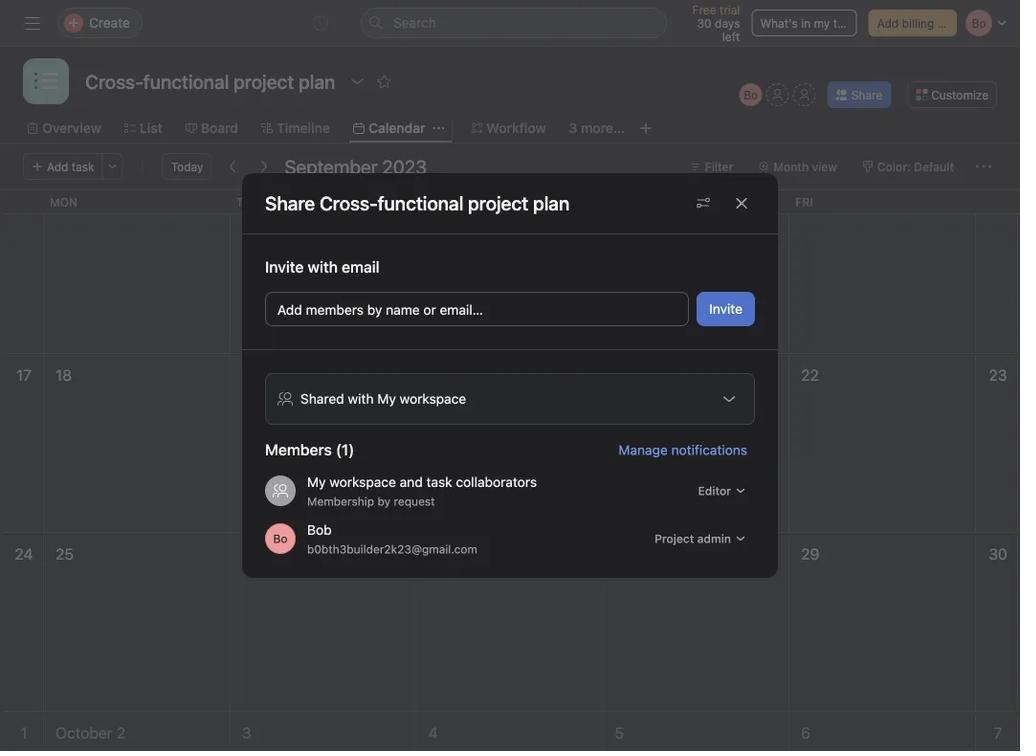 Task type: locate. For each thing, give the bounding box(es) containing it.
bo
[[744, 88, 759, 102], [273, 532, 288, 546]]

share down 'trial?'
[[852, 88, 883, 102]]

add members by name or email… button
[[265, 292, 690, 327]]

invite up project privacy dialog image
[[710, 301, 743, 317]]

invite inside button
[[710, 301, 743, 317]]

invite left with email
[[265, 258, 304, 276]]

0 vertical spatial task
[[72, 160, 94, 173]]

1 vertical spatial 30
[[989, 545, 1008, 564]]

fri
[[796, 195, 814, 209]]

project
[[655, 532, 695, 546]]

by down workspace
[[378, 495, 391, 508]]

my workspace and task collaborators membership by request
[[307, 474, 537, 508]]

share inside button
[[852, 88, 883, 102]]

0 horizontal spatial add
[[47, 160, 68, 173]]

2023
[[382, 155, 427, 178]]

add up mon
[[47, 160, 68, 173]]

b0bth3builder2k23@gmail.com
[[307, 543, 478, 556]]

calendar
[[369, 120, 426, 136]]

shared with my workspace option group
[[265, 373, 756, 425]]

bob
[[307, 522, 332, 538]]

21
[[615, 366, 631, 384]]

1 vertical spatial bo
[[273, 532, 288, 546]]

task inside my workspace and task collaborators membership by request
[[427, 474, 453, 490]]

1 vertical spatial share
[[265, 192, 315, 214]]

1 horizontal spatial bo
[[744, 88, 759, 102]]

bob b0bth3builder2k23@gmail.com
[[307, 522, 478, 556]]

share cross-functional project plan
[[265, 192, 570, 214]]

task right and
[[427, 474, 453, 490]]

cross-
[[320, 192, 378, 214]]

admin
[[698, 532, 732, 546]]

0 horizontal spatial task
[[72, 160, 94, 173]]

manage notifications button
[[619, 442, 756, 458]]

workspace
[[330, 474, 396, 490]]

add members by name or email…
[[278, 302, 483, 318]]

board
[[201, 120, 238, 136]]

close this dialog image
[[734, 196, 750, 211]]

collaborators
[[456, 474, 537, 490]]

wed
[[423, 195, 450, 209]]

what's
[[761, 16, 799, 30]]

overview link
[[27, 118, 101, 139]]

october
[[56, 724, 112, 743]]

0 horizontal spatial share
[[265, 192, 315, 214]]

1 vertical spatial task
[[427, 474, 453, 490]]

name
[[386, 302, 420, 318]]

0 horizontal spatial 30
[[698, 16, 712, 30]]

editor
[[699, 485, 732, 498]]

share
[[852, 88, 883, 102], [265, 192, 315, 214]]

0 vertical spatial invite
[[265, 258, 304, 276]]

add for add billing info
[[878, 16, 899, 30]]

2 horizontal spatial add
[[878, 16, 899, 30]]

bo inside button
[[744, 88, 759, 102]]

17
[[16, 366, 32, 384]]

share inside dialog
[[265, 192, 315, 214]]

board link
[[186, 118, 238, 139]]

1 horizontal spatial invite
[[710, 301, 743, 317]]

30
[[698, 16, 712, 30], [989, 545, 1008, 564]]

functional
[[378, 192, 464, 214]]

search
[[394, 15, 437, 31]]

share right tue
[[265, 192, 315, 214]]

list link
[[124, 118, 163, 139]]

None text field
[[80, 64, 340, 99]]

invite
[[265, 258, 304, 276], [710, 301, 743, 317]]

add left billing
[[878, 16, 899, 30]]

1 vertical spatial add
[[47, 160, 68, 173]]

left
[[723, 30, 741, 43]]

project permissions image
[[696, 196, 711, 211]]

timeline link
[[261, 118, 330, 139]]

what's in my trial?
[[761, 16, 860, 30]]

task down overview
[[72, 160, 94, 173]]

task
[[72, 160, 94, 173], [427, 474, 453, 490]]

29
[[802, 545, 820, 564]]

0 vertical spatial add
[[878, 16, 899, 30]]

add task button
[[23, 153, 103, 180]]

calendar link
[[353, 118, 426, 139]]

add to starred image
[[377, 74, 392, 89]]

add left members on the top of page
[[278, 302, 302, 318]]

1 horizontal spatial 30
[[989, 545, 1008, 564]]

2 vertical spatial add
[[278, 302, 302, 318]]

project admin
[[655, 532, 732, 546]]

0 horizontal spatial bo
[[273, 532, 288, 546]]

september 2023
[[285, 155, 427, 178]]

2
[[117, 724, 125, 743]]

by left name
[[367, 302, 382, 318]]

previous month image
[[225, 159, 241, 174]]

with
[[348, 391, 374, 407]]

0 vertical spatial share
[[852, 88, 883, 102]]

0 vertical spatial by
[[367, 302, 382, 318]]

1 horizontal spatial share
[[852, 88, 883, 102]]

0 horizontal spatial invite
[[265, 258, 304, 276]]

0 vertical spatial 30
[[698, 16, 712, 30]]

my workspace
[[378, 391, 467, 407]]

0 vertical spatial bo
[[744, 88, 759, 102]]

1 horizontal spatial task
[[427, 474, 453, 490]]

by
[[367, 302, 382, 318], [378, 495, 391, 508]]

23
[[990, 366, 1008, 384]]

workflow link
[[472, 118, 546, 139]]

27
[[429, 545, 446, 564]]

search button
[[361, 8, 667, 38]]

1 horizontal spatial add
[[278, 302, 302, 318]]

days
[[715, 16, 741, 30]]

1 vertical spatial by
[[378, 495, 391, 508]]

list image
[[34, 70, 57, 93]]

add
[[878, 16, 899, 30], [47, 160, 68, 173], [278, 302, 302, 318]]

1 vertical spatial invite
[[710, 301, 743, 317]]

today
[[171, 160, 203, 173]]

20
[[429, 366, 447, 384]]

add inside add billing info button
[[878, 16, 899, 30]]

4
[[429, 724, 438, 743]]

add inside add members by name or email… button
[[278, 302, 302, 318]]

add inside add task button
[[47, 160, 68, 173]]

share button
[[828, 81, 892, 108]]



Task type: describe. For each thing, give the bounding box(es) containing it.
add billing info button
[[869, 10, 958, 36]]

trial?
[[834, 16, 860, 30]]

what's in my trial? button
[[752, 10, 860, 36]]

october 2
[[56, 724, 125, 743]]

trial
[[720, 3, 741, 16]]

30 inside the free trial 30 days left
[[698, 16, 712, 30]]

editor button
[[690, 478, 756, 505]]

bo inside share cross-functional project plan dialog
[[273, 532, 288, 546]]

add for add task
[[47, 160, 68, 173]]

add task
[[47, 160, 94, 173]]

invite button
[[697, 292, 756, 327]]

18
[[56, 366, 72, 384]]

invite for invite with email
[[265, 258, 304, 276]]

tue
[[236, 195, 259, 209]]

my
[[815, 16, 831, 30]]

add billing info
[[878, 16, 958, 30]]

timeline
[[277, 120, 330, 136]]

free
[[693, 3, 717, 16]]

project privacy dialog image
[[722, 392, 737, 407]]

22
[[802, 366, 820, 384]]

7
[[995, 724, 1003, 743]]

list
[[140, 120, 163, 136]]

membership
[[307, 495, 375, 508]]

shared
[[301, 391, 344, 407]]

request
[[394, 495, 435, 508]]

25
[[56, 545, 74, 564]]

project plan
[[468, 192, 570, 214]]

members
[[306, 302, 364, 318]]

billing
[[903, 16, 935, 30]]

by inside my workspace and task collaborators membership by request
[[378, 495, 391, 508]]

and
[[400, 474, 423, 490]]

manage notifications
[[619, 442, 748, 458]]

task inside add task button
[[72, 160, 94, 173]]

usersicon image
[[273, 484, 288, 499]]

info
[[938, 16, 958, 30]]

today button
[[162, 153, 212, 180]]

my
[[307, 474, 326, 490]]

1
[[21, 724, 27, 743]]

by inside button
[[367, 302, 382, 318]]

september
[[285, 155, 378, 178]]

with email
[[308, 258, 380, 276]]

bo button
[[740, 83, 763, 106]]

add for add members by name or email…
[[278, 302, 302, 318]]

shared with my workspace
[[301, 391, 467, 407]]

free trial 30 days left
[[693, 3, 741, 43]]

manage
[[619, 442, 668, 458]]

workflow
[[487, 120, 546, 136]]

members (1)
[[265, 441, 355, 459]]

share for share
[[852, 88, 883, 102]]

share cross-functional project plan dialog
[[242, 173, 778, 578]]

mon
[[50, 195, 78, 209]]

search list box
[[361, 8, 667, 38]]

overview
[[42, 120, 101, 136]]

6
[[802, 724, 811, 743]]

5
[[615, 724, 624, 743]]

in
[[802, 16, 811, 30]]

26
[[242, 545, 260, 564]]

invite with email
[[265, 258, 380, 276]]

project admin button
[[646, 526, 756, 553]]

or
[[424, 302, 436, 318]]

19
[[242, 366, 258, 384]]

next month image
[[256, 159, 271, 174]]

email…
[[440, 302, 483, 318]]

3
[[242, 724, 251, 743]]

invite for invite
[[710, 301, 743, 317]]

24
[[15, 545, 33, 564]]

notifications
[[672, 442, 748, 458]]

share for share cross-functional project plan
[[265, 192, 315, 214]]



Task type: vqa. For each thing, say whether or not it's contained in the screenshot.
Completed milestone Icon
no



